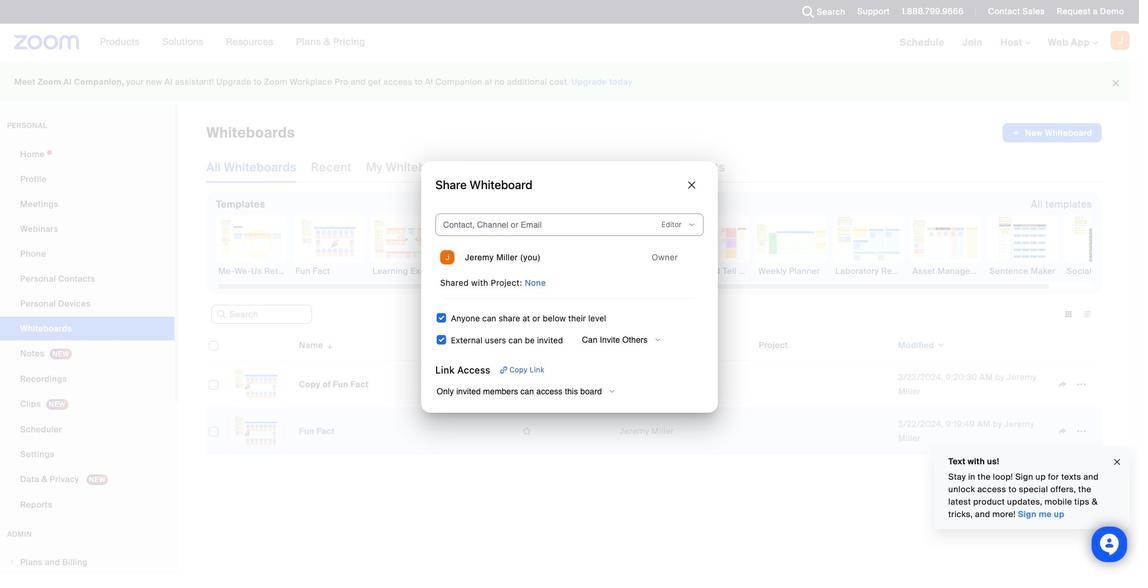Task type: vqa. For each thing, say whether or not it's contained in the screenshot.
Contact, Channel or Email text field
yes



Task type: locate. For each thing, give the bounding box(es) containing it.
laboratory report element
[[833, 265, 904, 277]]

personal menu menu
[[0, 142, 174, 518]]

asset management element
[[910, 265, 982, 277]]

me-we-us retrospective element
[[216, 265, 287, 277]]

Search text field
[[211, 305, 312, 324]]

banner
[[0, 24, 1139, 62]]

thumbnail of fun fact image
[[228, 416, 284, 447]]

show and tell with a twist element
[[679, 265, 750, 277]]

weekly planner element
[[756, 265, 827, 277]]

fun fact, modified at mar 22, 2024 by jeremy miller, link image
[[228, 415, 285, 447]]

tabs of all whiteboard page tab list
[[207, 152, 725, 183]]

jeremy miller image
[[440, 250, 455, 265]]

meetings navigation
[[891, 24, 1139, 62]]

fun fact element
[[293, 265, 364, 277], [299, 426, 335, 437]]

grid mode, not selected image
[[1059, 309, 1078, 320]]

cell
[[754, 361, 894, 408], [754, 408, 894, 455]]

thumbnail of copy of fun fact image
[[228, 369, 284, 400]]

weekly schedule image
[[602, 216, 672, 262]]

list item
[[436, 243, 704, 272]]

product information navigation
[[91, 24, 374, 62]]

0 vertical spatial fun fact element
[[293, 265, 364, 277]]

social emotional learning element
[[1065, 265, 1136, 277]]

2 cell from the top
[[754, 408, 894, 455]]

digital marketing canvas element
[[447, 265, 519, 277]]

footer
[[0, 62, 1131, 103]]

close image
[[1113, 456, 1122, 469]]

list mode, selected image
[[1078, 309, 1097, 320]]

copy of fun fact element
[[299, 379, 369, 390]]

application
[[1003, 123, 1102, 142], [207, 330, 1111, 464], [517, 376, 610, 393], [517, 423, 610, 440]]



Task type: describe. For each thing, give the bounding box(es) containing it.
sentence maker element
[[988, 265, 1059, 277]]

1 cell from the top
[[754, 361, 894, 408]]

Contact, Channel or Email text field
[[439, 215, 639, 234]]

permission element
[[657, 218, 701, 232]]

arrow down image
[[323, 338, 334, 353]]

uml class diagram element
[[525, 265, 596, 277]]

1 vertical spatial fun fact element
[[299, 426, 335, 437]]

learning experience canvas element
[[370, 265, 442, 277]]



